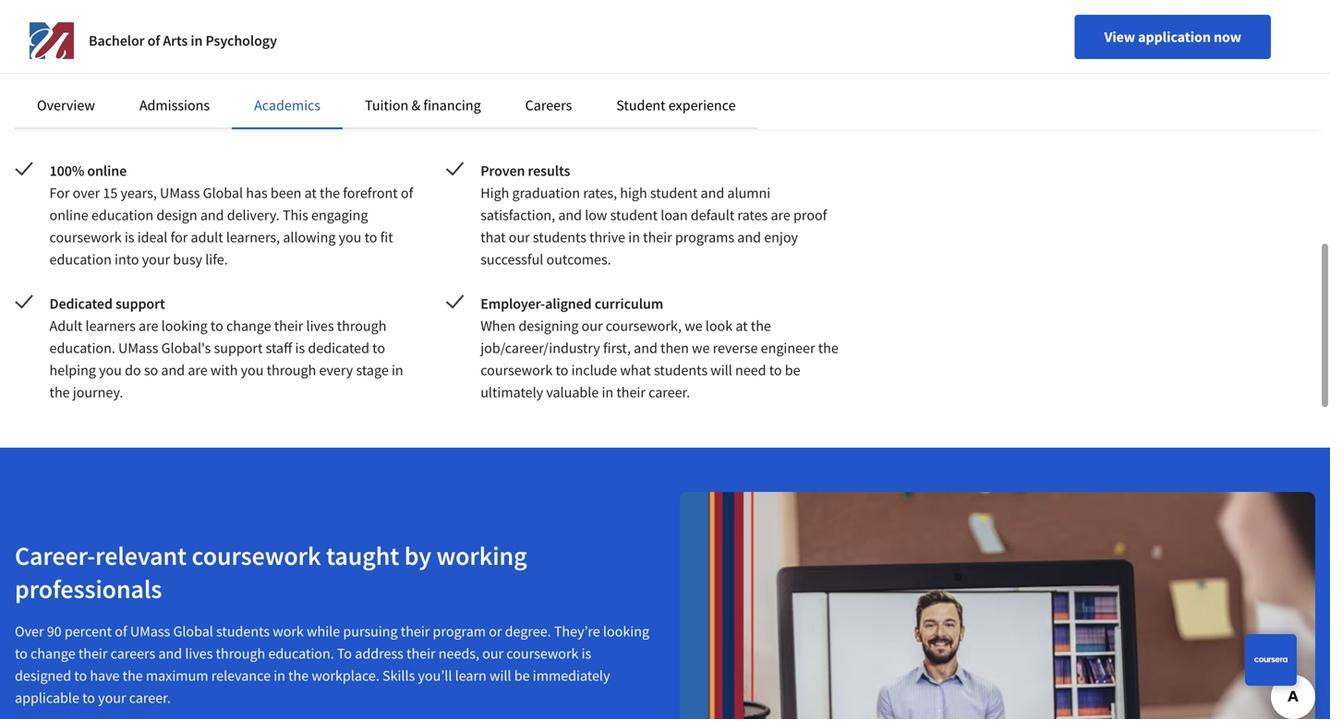 Task type: vqa. For each thing, say whether or not it's contained in the screenshot.
all
no



Task type: describe. For each thing, give the bounding box(es) containing it.
and inside "over 90 percent of umass global students work while pursuing their program or degree. they're looking to change their careers and lives through education. to address their needs, our coursework is designed to have the maximum relevance in the workplace. skills you'll learn will be immediately applicable to your career."
[[158, 645, 182, 663]]

1 vertical spatial education
[[49, 250, 112, 269]]

tuition
[[365, 96, 409, 115]]

at inside employer-aligned curriculum when designing our coursework, we look at the job/career/industry first, and then we reverse engineer the coursework to include what students will need to be ultimately valuable in their career.
[[736, 317, 748, 335]]

career-relevant coursework taught by working professionals
[[15, 540, 527, 605]]

workplace.
[[312, 667, 379, 685]]

and inside the 'apply the major theories related to the entire lifespan from prenatal development through childhood, adolescence, young adulthood, middle-age, and late adulthood.'
[[324, 80, 348, 99]]

ultimately
[[481, 383, 543, 402]]

the right engineer on the right
[[818, 339, 839, 357]]

adult
[[49, 317, 83, 335]]

address
[[355, 645, 404, 663]]

engaging
[[311, 206, 368, 224]]

their down percent
[[78, 645, 108, 663]]

student
[[616, 96, 666, 115]]

change inside dedicated support adult learners are looking to change their lives through education. umass global's support staff is dedicated to helping you do so and are with you through every stage in the journey.
[[226, 317, 271, 335]]

change inside "over 90 percent of umass global students work while pursuing their program or degree. they're looking to change their careers and lives through education. to address their needs, our coursework is designed to have the maximum relevance in the workplace. skills you'll learn will be immediately applicable to your career."
[[31, 645, 75, 663]]

high
[[481, 184, 509, 202]]

successful
[[481, 250, 543, 269]]

over
[[15, 623, 44, 641]]

employer-aligned curriculum when designing our coursework, we look at the job/career/industry first, and then we reverse engineer the coursework to include what students will need to be ultimately valuable in their career.
[[481, 295, 839, 402]]

apa
[[477, 36, 501, 54]]

admissions link
[[139, 96, 210, 115]]

age,
[[296, 80, 321, 99]]

apply the major theories related to the entire lifespan from prenatal development through childhood, adolescence, young adulthood, middle-age, and late adulthood.
[[52, 58, 827, 99]]

and left low
[[558, 206, 582, 224]]

they're
[[554, 623, 600, 641]]

to up stage
[[372, 339, 385, 357]]

taught
[[326, 540, 399, 572]]

research methods andstatistics: scientific writing: apply appropriate methods of scientific writing in apa format.
[[52, 14, 550, 54]]

through up dedicated
[[337, 317, 386, 335]]

major
[[266, 58, 302, 77]]

proven results high graduation rates, high student and alumni satisfaction, and low student loan default rates are proof that our students thrive in their programs and enjoy successful outcomes.
[[481, 162, 827, 269]]

1 horizontal spatial you
[[241, 361, 264, 380]]

in right arts
[[191, 31, 203, 50]]

that
[[481, 228, 506, 247]]

over
[[73, 184, 100, 202]]

be inside "over 90 percent of umass global students work while pursuing their program or degree. they're looking to change their careers and lives through education. to address their needs, our coursework is designed to have the maximum relevance in the workplace. skills you'll learn will be immediately applicable to your career."
[[514, 667, 530, 685]]

1 vertical spatial we
[[692, 339, 710, 357]]

&
[[411, 96, 420, 115]]

admissions
[[139, 96, 210, 115]]

adulthood,
[[176, 80, 245, 99]]

results
[[528, 162, 570, 180]]

1 horizontal spatial are
[[188, 361, 208, 380]]

from
[[535, 58, 565, 77]]

the inside dedicated support adult learners are looking to change their lives through education. umass global's support staff is dedicated to helping you do so and are with you through every stage in the journey.
[[49, 383, 70, 402]]

prenatal
[[568, 58, 619, 77]]

through down staff
[[267, 361, 316, 380]]

designed
[[15, 667, 71, 685]]

and inside dedicated support adult learners are looking to change their lives through education. umass global's support staff is dedicated to helping you do so and are with you through every stage in the journey.
[[161, 361, 185, 380]]

needs,
[[439, 645, 479, 663]]

students inside "over 90 percent of umass global students work while pursuing their program or degree. they're looking to change their careers and lives through education. to address their needs, our coursework is designed to have the maximum relevance in the workplace. skills you'll learn will be immediately applicable to your career."
[[216, 623, 270, 641]]

the inside 100% online for over 15 years, umass global has been at the forefront of online education design and delivery. this engaging coursework is ideal for adult learners, allowing you to fit education into your busy life.
[[320, 184, 340, 202]]

tuition & financing
[[365, 96, 481, 115]]

the up the reverse
[[751, 317, 771, 335]]

into
[[115, 250, 139, 269]]

proven
[[481, 162, 525, 180]]

maximum
[[146, 667, 208, 685]]

in inside research methods andstatistics: scientific writing: apply appropriate methods of scientific writing in apa format.
[[463, 36, 474, 54]]

is inside "over 90 percent of umass global students work while pursuing their program or degree. they're looking to change their careers and lives through education. to address their needs, our coursework is designed to have the maximum relevance in the workplace. skills you'll learn will be immediately applicable to your career."
[[582, 645, 591, 663]]

values
[[533, 103, 572, 121]]

and inside employer-aligned curriculum when designing our coursework, we look at the job/career/industry first, and then we reverse engineer the coursework to include what students will need to be ultimately valuable in their career.
[[634, 339, 658, 357]]

to down have
[[82, 689, 95, 708]]

arts
[[163, 31, 188, 50]]

coursework inside career-relevant coursework taught by working professionals
[[192, 540, 321, 572]]

lifespan
[[484, 58, 532, 77]]

aligned
[[545, 295, 592, 313]]

years,
[[121, 184, 157, 202]]

this
[[283, 206, 308, 224]]

bachelor of arts in psychology
[[89, 31, 277, 50]]

overview link
[[37, 96, 95, 115]]

coursework inside "over 90 percent of umass global students work while pursuing their program or degree. they're looking to change their careers and lives through education. to address their needs, our coursework is designed to have the maximum relevance in the workplace. skills you'll learn will be immediately applicable to your career."
[[506, 645, 579, 663]]

our inside employer-aligned curriculum when designing our coursework, we look at the job/career/industry first, and then we reverse engineer the coursework to include what students will need to be ultimately valuable in their career.
[[582, 317, 603, 335]]

the down writing
[[421, 58, 441, 77]]

our inside 'proven results high graduation rates, high student and alumni satisfaction, and low student loan default rates are proof that our students thrive in their programs and enjoy successful outcomes.'
[[509, 228, 530, 247]]

and down rates
[[737, 228, 761, 247]]

umass inside "over 90 percent of umass global students work while pursuing their program or degree. they're looking to change their careers and lives through education. to address their needs, our coursework is designed to have the maximum relevance in the workplace. skills you'll learn will be immediately applicable to your career."
[[130, 623, 170, 641]]

their up you'll at bottom
[[406, 645, 436, 663]]

look
[[706, 317, 733, 335]]

view application now
[[1104, 28, 1241, 46]]

academics
[[254, 96, 321, 115]]

designing
[[519, 317, 579, 335]]

programs
[[675, 228, 734, 247]]

1 vertical spatial are
[[139, 317, 158, 335]]

ideal
[[137, 228, 168, 247]]

allowing
[[283, 228, 336, 247]]

andstatistics:
[[175, 14, 262, 32]]

valuable
[[546, 383, 599, 402]]

to
[[337, 645, 352, 663]]

0 vertical spatial we
[[685, 317, 703, 335]]

learners,
[[226, 228, 280, 247]]

over 90 percent of umass global students work while pursuing their program or degree. they're looking to change their careers and lives through education. to address their needs, our coursework is designed to have the maximum relevance in the workplace. skills you'll learn will be immediately applicable to your career.
[[15, 623, 649, 708]]

so
[[144, 361, 158, 380]]

1 horizontal spatial methods
[[285, 36, 340, 54]]

cultures.
[[684, 103, 738, 121]]

proof
[[793, 206, 827, 224]]

format.
[[504, 36, 550, 54]]

0 vertical spatial education
[[91, 206, 153, 224]]

coursework inside employer-aligned curriculum when designing our coursework, we look at the job/career/industry first, and then we reverse engineer the coursework to include what students will need to be ultimately valuable in their career.
[[481, 361, 553, 380]]

in inside "over 90 percent of umass global students work while pursuing their program or degree. they're looking to change their careers and lives through education. to address their needs, our coursework is designed to have the maximum relevance in the workplace. skills you'll learn will be immediately applicable to your career."
[[274, 667, 285, 685]]

adolescence,
[[52, 80, 132, 99]]

what
[[620, 361, 651, 380]]

15
[[103, 184, 118, 202]]

you inside 100% online for over 15 years, umass global has been at the forefront of online education design and delivery. this engaging coursework is ideal for adult learners, allowing you to fit education into your busy life.
[[339, 228, 362, 247]]

then
[[660, 339, 689, 357]]

has
[[246, 184, 268, 202]]

to inside 100% online for over 15 years, umass global has been at the forefront of online education design and delivery. this engaging coursework is ideal for adult learners, allowing you to fit education into your busy life.
[[364, 228, 377, 247]]

their inside 'proven results high graduation rates, high student and alumni satisfaction, and low student loan default rates are proof that our students thrive in their programs and enjoy successful outcomes.'
[[643, 228, 672, 247]]

will inside employer-aligned curriculum when designing our coursework, we look at the job/career/industry first, and then we reverse engineer the coursework to include what students will need to be ultimately valuable in their career.
[[711, 361, 732, 380]]

careers
[[525, 96, 572, 115]]

view application now button
[[1075, 15, 1271, 59]]

you'll
[[418, 667, 452, 685]]

development
[[622, 58, 705, 77]]

dedicated support adult learners are looking to change their lives through education. umass global's support staff is dedicated to helping you do so and are with you through every stage in the journey.
[[49, 295, 403, 402]]

adulthood.
[[377, 80, 446, 99]]

cultural
[[52, 103, 104, 121]]

of left arts
[[147, 31, 160, 50]]

lives inside dedicated support adult learners are looking to change their lives through education. umass global's support staff is dedicated to helping you do so and are with you through every stage in the journey.
[[306, 317, 334, 335]]

stage
[[356, 361, 389, 380]]



Task type: locate. For each thing, give the bounding box(es) containing it.
change up staff
[[226, 317, 271, 335]]

in left apa
[[463, 36, 474, 54]]

dedicated
[[49, 295, 113, 313]]

are
[[771, 206, 791, 224], [139, 317, 158, 335], [188, 361, 208, 380]]

0 vertical spatial education.
[[49, 339, 115, 357]]

and up adult
[[200, 206, 224, 224]]

career. inside "over 90 percent of umass global students work while pursuing their program or degree. they're looking to change their careers and lives through education. to address their needs, our coursework is designed to have the maximum relevance in the workplace. skills you'll learn will be immediately applicable to your career."
[[129, 689, 171, 708]]

education. inside dedicated support adult learners are looking to change their lives through education. umass global's support staff is dedicated to helping you do so and are with you through every stage in the journey.
[[49, 339, 115, 357]]

at inside 100% online for over 15 years, umass global has been at the forefront of online education design and delivery. this engaging coursework is ideal for adult learners, allowing you to fit education into your busy life.
[[304, 184, 317, 202]]

and down theories on the left of the page
[[324, 80, 348, 99]]

2 vertical spatial are
[[188, 361, 208, 380]]

2 horizontal spatial is
[[582, 645, 591, 663]]

financing
[[423, 96, 481, 115]]

1 horizontal spatial looking
[[603, 623, 649, 641]]

100%
[[49, 162, 84, 180]]

is up into
[[125, 228, 134, 247]]

0 vertical spatial looking
[[161, 317, 208, 335]]

1 horizontal spatial your
[[142, 250, 170, 269]]

global up maximum
[[173, 623, 213, 641]]

tuition & financing link
[[365, 96, 481, 115]]

apply inside research methods andstatistics: scientific writing: apply appropriate methods of scientific writing in apa format.
[[171, 36, 206, 54]]

work
[[273, 623, 304, 641]]

1 vertical spatial your
[[98, 689, 126, 708]]

education down 15
[[91, 206, 153, 224]]

in inside employer-aligned curriculum when designing our coursework, we look at the job/career/industry first, and then we reverse engineer the coursework to include what students will need to be ultimately valuable in their career.
[[602, 383, 613, 402]]

psychology
[[206, 31, 277, 50]]

your
[[142, 250, 170, 269], [98, 689, 126, 708]]

first,
[[603, 339, 631, 357]]

are up enjoy
[[771, 206, 791, 224]]

thrive
[[589, 228, 625, 247]]

diversity,
[[296, 103, 352, 121]]

umass
[[160, 184, 200, 202], [118, 339, 158, 357], [130, 623, 170, 641]]

your down ideal
[[142, 250, 170, 269]]

coursework up work
[[192, 540, 321, 572]]

equity
[[451, 103, 490, 121]]

of inside 100% online for over 15 years, umass global has been at the forefront of online education design and delivery. this engaging coursework is ideal for adult learners, allowing you to fit education into your busy life.
[[401, 184, 413, 202]]

our down or at the left bottom of the page
[[482, 645, 504, 663]]

0 vertical spatial support
[[115, 295, 165, 313]]

0 horizontal spatial education.
[[49, 339, 115, 357]]

in down include
[[602, 383, 613, 402]]

are down global's
[[188, 361, 208, 380]]

student up loan
[[650, 184, 698, 202]]

change
[[226, 317, 271, 335], [31, 645, 75, 663]]

will right learn
[[490, 667, 511, 685]]

the down careers at bottom
[[123, 667, 143, 685]]

of inside "over 90 percent of umass global students work while pursuing their program or degree. they're looking to change their careers and lives through education. to address their needs, our coursework is designed to have the maximum relevance in the workplace. skills you'll learn will be immediately applicable to your career."
[[115, 623, 127, 641]]

the up engaging
[[320, 184, 340, 202]]

through inside "over 90 percent of umass global students work while pursuing their program or degree. they're looking to change their careers and lives through education. to address their needs, our coursework is designed to have the maximum relevance in the workplace. skills you'll learn will be immediately applicable to your career."
[[216, 645, 265, 663]]

0 horizontal spatial methods
[[114, 14, 172, 32]]

of inside research methods andstatistics: scientific writing: apply appropriate methods of scientific writing in apa format.
[[343, 36, 355, 54]]

shape
[[493, 103, 530, 121]]

1 horizontal spatial lives
[[306, 317, 334, 335]]

is down they're at the bottom of the page
[[582, 645, 591, 663]]

their up address
[[401, 623, 430, 641]]

be down engineer on the right
[[785, 361, 800, 380]]

lives
[[306, 317, 334, 335], [185, 645, 213, 663]]

coursework inside 100% online for over 15 years, umass global has been at the forefront of online education design and delivery. this engaging coursework is ideal for adult learners, allowing you to fit education into your busy life.
[[49, 228, 122, 247]]

for
[[170, 228, 188, 247]]

scientific
[[52, 36, 113, 54]]

0 vertical spatial apply
[[171, 36, 206, 54]]

is inside 100% online for over 15 years, umass global has been at the forefront of online education design and delivery. this engaging coursework is ideal for adult learners, allowing you to fit education into your busy life.
[[125, 228, 134, 247]]

0 vertical spatial global
[[203, 184, 243, 202]]

your inside "over 90 percent of umass global students work while pursuing their program or degree. they're looking to change their careers and lives through education. to address their needs, our coursework is designed to have the maximum relevance in the workplace. skills you'll learn will be immediately applicable to your career."
[[98, 689, 126, 708]]

1 horizontal spatial students
[[533, 228, 586, 247]]

1 horizontal spatial will
[[711, 361, 732, 380]]

support
[[115, 295, 165, 313], [214, 339, 263, 357]]

job/career/industry
[[481, 339, 600, 357]]

looking right they're at the bottom of the page
[[603, 623, 649, 641]]

1 horizontal spatial change
[[226, 317, 271, 335]]

engineer
[[761, 339, 815, 357]]

in inside 'proven results high graduation rates, high student and alumni satisfaction, and low student loan default rates are proof that our students thrive in their programs and enjoy successful outcomes.'
[[628, 228, 640, 247]]

are inside 'proven results high graduation rates, high student and alumni satisfaction, and low student loan default rates are proof that our students thrive in their programs and enjoy successful outcomes.'
[[771, 206, 791, 224]]

0 vertical spatial methods
[[114, 14, 172, 32]]

1 vertical spatial our
[[582, 317, 603, 335]]

1 vertical spatial lives
[[185, 645, 213, 663]]

1 vertical spatial umass
[[118, 339, 158, 357]]

student experience
[[616, 96, 736, 115]]

while
[[307, 623, 340, 641]]

you down engaging
[[339, 228, 362, 247]]

apply down andstatistics:
[[171, 36, 206, 54]]

career. inside employer-aligned curriculum when designing our coursework, we look at the job/career/industry first, and then we reverse engineer the coursework to include what students will need to be ultimately valuable in their career.
[[648, 383, 690, 402]]

childhood,
[[760, 58, 827, 77]]

to inside the 'apply the major theories related to the entire lifespan from prenatal development through childhood, adolescence, young adulthood, middle-age, and late adulthood.'
[[405, 58, 418, 77]]

have
[[90, 667, 120, 685]]

1 horizontal spatial at
[[736, 317, 748, 335]]

helping
[[49, 361, 96, 380]]

0 horizontal spatial career.
[[129, 689, 171, 708]]

coursework,
[[606, 317, 682, 335]]

in right 'thrive'
[[628, 228, 640, 247]]

lifespan development:
[[52, 58, 201, 77]]

or
[[489, 623, 502, 641]]

students inside 'proven results high graduation rates, high student and alumni satisfaction, and low student loan default rates are proof that our students thrive in their programs and enjoy successful outcomes.'
[[533, 228, 586, 247]]

staff
[[266, 339, 292, 357]]

every
[[319, 361, 353, 380]]

be
[[785, 361, 800, 380], [514, 667, 530, 685]]

support up learners in the top left of the page
[[115, 295, 165, 313]]

their
[[643, 228, 672, 247], [274, 317, 303, 335], [616, 383, 646, 402], [401, 623, 430, 641], [78, 645, 108, 663], [406, 645, 436, 663]]

0 vertical spatial change
[[226, 317, 271, 335]]

our inside "over 90 percent of umass global students work while pursuing their program or degree. they're looking to change their careers and lives through education. to address their needs, our coursework is designed to have the maximum relevance in the workplace. skills you'll learn will be immediately applicable to your career."
[[482, 645, 504, 663]]

2 vertical spatial is
[[582, 645, 591, 663]]

your inside 100% online for over 15 years, umass global has been at the forefront of online education design and delivery. this engaging coursework is ideal for adult learners, allowing you to fit education into your busy life.
[[142, 250, 170, 269]]

0 horizontal spatial looking
[[161, 317, 208, 335]]

0 horizontal spatial our
[[482, 645, 504, 663]]

1 horizontal spatial education.
[[268, 645, 334, 663]]

global inside 100% online for over 15 years, umass global has been at the forefront of online education design and delivery. this engaging coursework is ideal for adult learners, allowing you to fit education into your busy life.
[[203, 184, 243, 202]]

1 vertical spatial education.
[[268, 645, 334, 663]]

0 vertical spatial online
[[87, 162, 127, 180]]

will
[[711, 361, 732, 380], [490, 667, 511, 685]]

1 vertical spatial change
[[31, 645, 75, 663]]

learn
[[455, 667, 487, 685]]

0 vertical spatial your
[[142, 250, 170, 269]]

when
[[481, 317, 516, 335]]

umass inside dedicated support adult learners are looking to change their lives through education. umass global's support staff is dedicated to helping you do so and are with you through every stage in the journey.
[[118, 339, 158, 357]]

1 vertical spatial be
[[514, 667, 530, 685]]

coursework up 'ultimately'
[[481, 361, 553, 380]]

through inside the 'apply the major theories related to the entire lifespan from prenatal development through childhood, adolescence, young adulthood, middle-age, and late adulthood.'
[[708, 58, 757, 77]]

0 horizontal spatial change
[[31, 645, 75, 663]]

delivery.
[[227, 206, 280, 224]]

0 vertical spatial career.
[[648, 383, 690, 402]]

2 vertical spatial umass
[[130, 623, 170, 641]]

umass inside 100% online for over 15 years, umass global has been at the forefront of online education design and delivery. this engaging coursework is ideal for adult learners, allowing you to fit education into your busy life.
[[160, 184, 200, 202]]

0 vertical spatial are
[[771, 206, 791, 224]]

rates,
[[583, 184, 617, 202]]

and up maximum
[[158, 645, 182, 663]]

0 horizontal spatial be
[[514, 667, 530, 685]]

to left fit at the left top of the page
[[364, 228, 377, 247]]

umass up careers at bottom
[[130, 623, 170, 641]]

will inside "over 90 percent of umass global students work while pursuing their program or degree. they're looking to change their careers and lives through education. to address their needs, our coursework is designed to have the maximum relevance in the workplace. skills you'll learn will be immediately applicable to your career."
[[490, 667, 511, 685]]

and right so
[[161, 361, 185, 380]]

our down aligned
[[582, 317, 603, 335]]

0 horizontal spatial students
[[216, 623, 270, 641]]

0 vertical spatial is
[[125, 228, 134, 247]]

global inside "over 90 percent of umass global students work while pursuing their program or degree. they're looking to change their careers and lives through education. to address their needs, our coursework is designed to have the maximum relevance in the workplace. skills you'll learn will be immediately applicable to your career."
[[173, 623, 213, 641]]

their down loan
[[643, 228, 672, 247]]

through
[[708, 58, 757, 77], [337, 317, 386, 335], [267, 361, 316, 380], [216, 645, 265, 663]]

university of massachusetts global logo image
[[30, 18, 74, 63]]

1 vertical spatial global
[[173, 623, 213, 641]]

at right look
[[736, 317, 748, 335]]

2 vertical spatial our
[[482, 645, 504, 663]]

1 vertical spatial methods
[[285, 36, 340, 54]]

online up 15
[[87, 162, 127, 180]]

enjoy
[[764, 228, 798, 247]]

online
[[87, 162, 127, 180], [49, 206, 88, 224]]

1 vertical spatial looking
[[603, 623, 649, 641]]

0 vertical spatial be
[[785, 361, 800, 380]]

we left look
[[685, 317, 703, 335]]

career. down the what
[[648, 383, 690, 402]]

your down have
[[98, 689, 126, 708]]

coursework down over
[[49, 228, 122, 247]]

life.
[[205, 250, 228, 269]]

education. inside "over 90 percent of umass global students work while pursuing their program or degree. they're looking to change their careers and lives through education. to address their needs, our coursework is designed to have the maximum relevance in the workplace. skills you'll learn will be immediately applicable to your career."
[[268, 645, 334, 663]]

1 vertical spatial is
[[295, 339, 305, 357]]

education up dedicated
[[49, 250, 112, 269]]

online down for
[[49, 206, 88, 224]]

in right relevance
[[274, 667, 285, 685]]

and inside 100% online for over 15 years, umass global has been at the forefront of online education design and delivery. this engaging coursework is ideal for adult learners, allowing you to fit education into your busy life.
[[200, 206, 224, 224]]

appropriate
[[209, 36, 282, 54]]

curriculum
[[595, 295, 663, 313]]

we right then
[[692, 339, 710, 357]]

and right &
[[424, 103, 448, 121]]

0 horizontal spatial at
[[304, 184, 317, 202]]

late
[[351, 80, 374, 99]]

1 horizontal spatial is
[[295, 339, 305, 357]]

lives inside "over 90 percent of umass global students work while pursuing their program or degree. they're looking to change their careers and lives through education. to address their needs, our coursework is designed to have the maximum relevance in the workplace. skills you'll learn will be immediately applicable to your career."
[[185, 645, 213, 663]]

ethics
[[602, 103, 639, 121]]

will down the reverse
[[711, 361, 732, 380]]

change down 90
[[31, 645, 75, 663]]

you left do
[[99, 361, 122, 380]]

experience
[[669, 96, 736, 115]]

0 vertical spatial lives
[[306, 317, 334, 335]]

students up outcomes.
[[533, 228, 586, 247]]

rates
[[737, 206, 768, 224]]

students inside employer-aligned curriculum when designing our coursework, we look at the job/career/industry first, and then we reverse engineer the coursework to include what students will need to be ultimately valuable in their career.
[[654, 361, 708, 380]]

of right forefront
[[401, 184, 413, 202]]

0 horizontal spatial support
[[115, 295, 165, 313]]

1 horizontal spatial be
[[785, 361, 800, 380]]

student down high
[[610, 206, 658, 224]]

in right stage
[[392, 361, 403, 380]]

2 horizontal spatial our
[[582, 317, 603, 335]]

looking up global's
[[161, 317, 208, 335]]

working
[[436, 540, 527, 572]]

1 horizontal spatial support
[[214, 339, 263, 357]]

education. down work
[[268, 645, 334, 663]]

1 vertical spatial support
[[214, 339, 263, 357]]

through up relevance
[[216, 645, 265, 663]]

is
[[125, 228, 134, 247], [295, 339, 305, 357], [582, 645, 591, 663]]

related
[[359, 58, 402, 77]]

students up relevance
[[216, 623, 270, 641]]

writing
[[416, 36, 460, 54]]

degree.
[[505, 623, 551, 641]]

1 vertical spatial will
[[490, 667, 511, 685]]

1 vertical spatial at
[[736, 317, 748, 335]]

is inside dedicated support adult learners are looking to change their lives through education. umass global's support staff is dedicated to helping you do so and are with you through every stage in the journey.
[[295, 339, 305, 357]]

be inside employer-aligned curriculum when designing our coursework, we look at the job/career/industry first, and then we reverse engineer the coursework to include what students will need to be ultimately valuable in their career.
[[785, 361, 800, 380]]

support up with
[[214, 339, 263, 357]]

relevance
[[211, 667, 271, 685]]

learners
[[85, 317, 136, 335]]

education
[[91, 206, 153, 224], [49, 250, 112, 269]]

0 horizontal spatial is
[[125, 228, 134, 247]]

global left the has
[[203, 184, 243, 202]]

students down then
[[654, 361, 708, 380]]

education. up helping
[[49, 339, 115, 357]]

to up 'valuable'
[[556, 361, 568, 380]]

career-
[[15, 540, 95, 572]]

2 horizontal spatial students
[[654, 361, 708, 380]]

our down satisfaction,
[[509, 228, 530, 247]]

of up careers at bottom
[[115, 623, 127, 641]]

across
[[642, 103, 681, 121]]

the down helping
[[49, 383, 70, 402]]

skills
[[382, 667, 415, 685]]

program
[[433, 623, 486, 641]]

0 horizontal spatial you
[[99, 361, 122, 380]]

academics link
[[254, 96, 321, 115]]

umass up design on the left top of page
[[160, 184, 200, 202]]

methods up writing:
[[114, 14, 172, 32]]

career. down maximum
[[129, 689, 171, 708]]

are right learners in the top left of the page
[[139, 317, 158, 335]]

through up experience
[[708, 58, 757, 77]]

their up staff
[[274, 317, 303, 335]]

forefront
[[343, 184, 398, 202]]

to up adulthood.
[[405, 58, 418, 77]]

1 vertical spatial online
[[49, 206, 88, 224]]

lives up maximum
[[185, 645, 213, 663]]

coursework down degree.
[[506, 645, 579, 663]]

1 horizontal spatial our
[[509, 228, 530, 247]]

0 horizontal spatial will
[[490, 667, 511, 685]]

1 horizontal spatial career.
[[648, 383, 690, 402]]

their inside employer-aligned curriculum when designing our coursework, we look at the job/career/industry first, and then we reverse engineer the coursework to include what students will need to be ultimately valuable in their career.
[[616, 383, 646, 402]]

do
[[125, 361, 141, 380]]

now
[[1214, 28, 1241, 46]]

the down work
[[288, 667, 309, 685]]

to down the over
[[15, 645, 28, 663]]

at
[[304, 184, 317, 202], [736, 317, 748, 335]]

1 vertical spatial career.
[[129, 689, 171, 708]]

apply inside the 'apply the major theories related to the entire lifespan from prenatal development through childhood, adolescence, young adulthood, middle-age, and late adulthood.'
[[204, 58, 239, 77]]

2 vertical spatial students
[[216, 623, 270, 641]]

and up default
[[701, 184, 724, 202]]

methods up theories on the left of the page
[[285, 36, 340, 54]]

how
[[267, 103, 293, 121]]

0 vertical spatial at
[[304, 184, 317, 202]]

0 vertical spatial our
[[509, 228, 530, 247]]

0 horizontal spatial your
[[98, 689, 126, 708]]

to left have
[[74, 667, 87, 685]]

at right been
[[304, 184, 317, 202]]

be down degree.
[[514, 667, 530, 685]]

2 horizontal spatial are
[[771, 206, 791, 224]]

0 vertical spatial umass
[[160, 184, 200, 202]]

employer-
[[481, 295, 545, 313]]

looking inside "over 90 percent of umass global students work while pursuing their program or degree. they're looking to change their careers and lives through education. to address their needs, our coursework is designed to have the maximum relevance in the workplace. skills you'll learn will be immediately applicable to your career."
[[603, 623, 649, 641]]

the down appropriate
[[242, 58, 263, 77]]

their down the what
[[616, 383, 646, 402]]

and left ethics
[[575, 103, 599, 121]]

0 horizontal spatial are
[[139, 317, 158, 335]]

umass up do
[[118, 339, 158, 357]]

is right staff
[[295, 339, 305, 357]]

in inside dedicated support adult learners are looking to change their lives through education. umass global's support staff is dedicated to helping you do so and are with you through every stage in the journey.
[[392, 361, 403, 380]]

bachelor
[[89, 31, 145, 50]]

busy
[[173, 250, 202, 269]]

high
[[620, 184, 647, 202]]

0 vertical spatial student
[[650, 184, 698, 202]]

relevant
[[95, 540, 187, 572]]

1 vertical spatial apply
[[204, 58, 239, 77]]

0 vertical spatial students
[[533, 228, 586, 247]]

0 horizontal spatial lives
[[185, 645, 213, 663]]

lives up dedicated
[[306, 317, 334, 335]]

and down coursework,
[[634, 339, 658, 357]]

global's
[[161, 339, 211, 357]]

research
[[52, 14, 111, 32]]

2 horizontal spatial you
[[339, 228, 362, 247]]

0 vertical spatial will
[[711, 361, 732, 380]]

1 vertical spatial student
[[610, 206, 658, 224]]

students
[[533, 228, 586, 247], [654, 361, 708, 380], [216, 623, 270, 641]]

to right need
[[769, 361, 782, 380]]

looking inside dedicated support adult learners are looking to change their lives through education. umass global's support staff is dedicated to helping you do so and are with you through every stage in the journey.
[[161, 317, 208, 335]]

their inside dedicated support adult learners are looking to change their lives through education. umass global's support staff is dedicated to helping you do so and are with you through every stage in the journey.
[[274, 317, 303, 335]]

outcomes.
[[546, 250, 611, 269]]

apply up adulthood,
[[204, 58, 239, 77]]

1 vertical spatial students
[[654, 361, 708, 380]]

to up global's
[[211, 317, 223, 335]]



